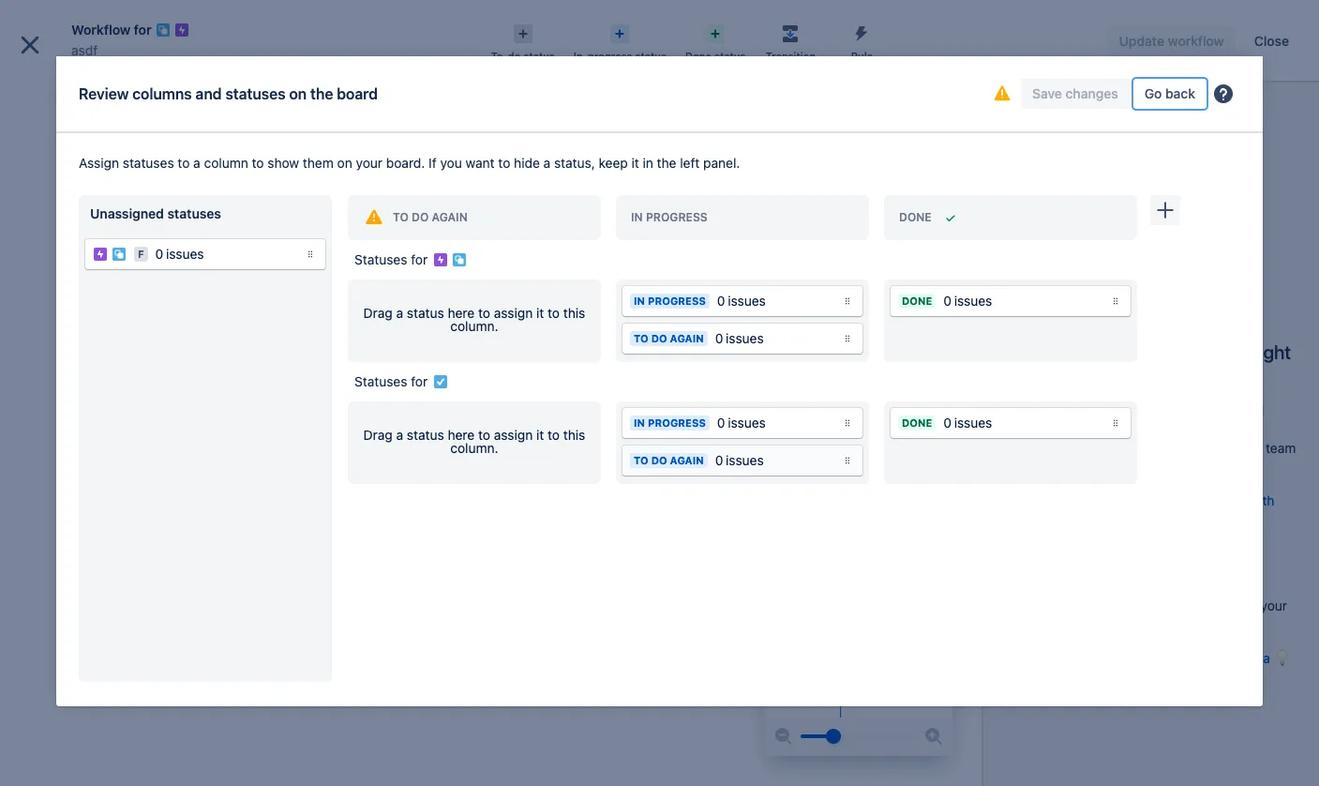 Task type: vqa. For each thing, say whether or not it's contained in the screenshot.
In-
yes



Task type: locate. For each thing, give the bounding box(es) containing it.
assign
[[494, 305, 533, 321], [494, 427, 533, 443]]

in progress inside button
[[631, 210, 708, 224]]

statuses
[[355, 251, 408, 267], [355, 373, 408, 389]]

0 vertical spatial how
[[1163, 440, 1188, 456]]

in left the 'jira.'
[[1182, 617, 1193, 633]]

asdf up software
[[56, 82, 84, 98]]

project
[[107, 101, 144, 115], [165, 720, 203, 734]]

1 statuses for button from the top
[[341, 240, 1145, 278]]

statuses
[[225, 85, 286, 102], [123, 155, 174, 171], [167, 205, 221, 221]]

follow our guide to mapping a workflow with your team
[[1006, 493, 1275, 528]]

the left 'right'
[[1222, 342, 1249, 363]]

your inside follow our guide to mapping a workflow with your team
[[1006, 512, 1033, 528]]

with up here,
[[1183, 342, 1218, 363]]

1 vertical spatial drag
[[364, 427, 393, 443]]

asdf down "workflow"
[[71, 42, 98, 58]]

0 vertical spatial statuses
[[355, 251, 408, 267]]

0 vertical spatial learn
[[1170, 422, 1204, 438]]

you're
[[23, 132, 58, 146], [23, 720, 56, 734]]

1 vertical spatial with
[[1073, 422, 1098, 438]]

1 vertical spatial statuses for button
[[341, 362, 1145, 400]]

0 horizontal spatial you
[[440, 155, 462, 171]]

1 vertical spatial assign
[[494, 427, 533, 443]]

1 horizontal spatial learn
[[1170, 422, 1204, 438]]

0 vertical spatial handle image
[[841, 294, 856, 309]]

workflow
[[71, 22, 130, 38]]

and right columns
[[196, 85, 222, 102]]

2 vertical spatial to
[[634, 454, 649, 466]]

close workflow editor image
[[15, 30, 45, 60]]

the
[[310, 85, 333, 102], [78, 132, 96, 146], [657, 155, 677, 171], [1222, 342, 1249, 363], [1128, 598, 1147, 614]]

2 this from the top
[[564, 427, 586, 443]]

2 vertical spatial to do again
[[634, 454, 704, 466]]

learn down team,
[[1006, 650, 1040, 666]]

progress
[[646, 210, 708, 224], [648, 295, 706, 307], [648, 417, 706, 429]]

2 you're from the top
[[23, 720, 56, 734]]

effective,
[[1006, 440, 1063, 456]]

for
[[134, 22, 152, 38], [411, 251, 428, 267], [411, 373, 428, 389], [1241, 598, 1258, 614]]

progress for 1st handle image from the bottom
[[648, 417, 706, 429]]

1 horizontal spatial you
[[1050, 403, 1072, 419]]

0 horizontal spatial on
[[61, 132, 75, 146]]

1 this from the top
[[564, 305, 586, 321]]

2 vertical spatial progress
[[648, 417, 706, 429]]

0 vertical spatial and
[[196, 85, 222, 102]]

the left left
[[657, 155, 677, 171]]

in right the keep
[[643, 155, 654, 171]]

group
[[8, 252, 218, 494]]

drag a status here to assign it to this column. for 1st handle image from the bottom
[[364, 427, 586, 456]]

1 vertical spatial and
[[1136, 440, 1159, 456]]

in
[[643, 155, 654, 171], [1182, 617, 1193, 633], [1235, 650, 1246, 666], [59, 720, 69, 734]]

0 horizontal spatial learn
[[1006, 650, 1040, 666]]

project settings
[[49, 217, 144, 233]]

do for 2nd handle image from the top
[[652, 332, 668, 344]]

learn inside before you map your workflow here, spend some time with your team. learn what's effective, what's not, and how to help your team be their best.
[[1170, 422, 1204, 438]]

on
[[289, 85, 307, 102], [61, 132, 75, 146], [337, 155, 353, 171]]

with
[[1183, 342, 1218, 363], [1073, 422, 1098, 438], [1250, 493, 1275, 509]]

0 vertical spatial progress
[[646, 210, 708, 224]]

1 drag from the top
[[364, 305, 393, 321]]

0 horizontal spatial map
[[1075, 403, 1101, 419]]

0 vertical spatial asdf
[[71, 42, 98, 58]]

workflow for
[[71, 22, 152, 38]]

done
[[686, 50, 712, 62], [900, 210, 932, 224], [903, 295, 933, 307], [903, 417, 933, 429]]

you're up upgrade button
[[23, 132, 58, 146]]

0 horizontal spatial project
[[107, 101, 144, 115]]

team
[[1136, 342, 1178, 363], [1267, 440, 1297, 456], [1037, 512, 1067, 528]]

statuses for button for 1st handle image from the bottom
[[341, 362, 1145, 400]]

time inside before you map your workflow here, spend some time with your team. learn what's effective, what's not, and how to help your team be their best.
[[1043, 422, 1069, 438]]

add issue type button
[[8, 445, 218, 483]]

1 horizontal spatial what's
[[1207, 422, 1246, 438]]

learn down here,
[[1170, 422, 1204, 438]]

when you've nailed the ideal workflow for your team, it's time to map it here in jira.
[[1006, 598, 1288, 633]]

1 column. from the top
[[451, 318, 499, 334]]

1 vertical spatial asdf
[[56, 82, 84, 98]]

board.
[[386, 155, 425, 171]]

managed
[[113, 720, 162, 734]]

on left 'board'
[[289, 85, 307, 102]]

drag
[[364, 305, 393, 321], [364, 427, 393, 443]]

0 horizontal spatial team
[[1037, 512, 1067, 528]]

0 vertical spatial on
[[289, 85, 307, 102]]

in left the team-
[[59, 720, 69, 734]]

the left 'board'
[[310, 85, 333, 102]]

1 vertical spatial do
[[652, 332, 668, 344]]

your inside when you've nailed the ideal workflow for your team, it's time to map it here in jira.
[[1261, 598, 1288, 614]]

1 vertical spatial what's
[[1066, 440, 1106, 456]]

asdf software project
[[56, 82, 144, 115]]

2 horizontal spatial team
[[1267, 440, 1297, 456]]

0 vertical spatial project
[[107, 101, 144, 115]]

1 vertical spatial to do again
[[634, 332, 704, 344]]

2 vertical spatial team
[[1037, 512, 1067, 528]]

statuses for 2nd handle image from the top
[[355, 251, 408, 267]]

what's up help
[[1207, 422, 1246, 438]]

project up plan
[[107, 101, 144, 115]]

statuses down the column
[[167, 205, 221, 221]]

to inside before you map your workflow here, spend some time with your team. learn what's effective, what's not, and how to help your team be their best.
[[1191, 440, 1203, 456]]

1 vertical spatial learn
[[1006, 650, 1040, 666]]

how down the "team."
[[1163, 440, 1188, 456]]

learn
[[1170, 422, 1204, 438], [1006, 650, 1040, 666]]

power up your team with the right workflow
[[1014, 342, 1292, 386]]

map down up
[[1075, 403, 1101, 419]]

statuses for button
[[341, 240, 1145, 278], [341, 362, 1145, 400]]

review columns and statuses on the board
[[79, 85, 378, 102]]

0 horizontal spatial how
[[1044, 650, 1069, 666]]

not,
[[1109, 440, 1133, 456]]

1 horizontal spatial and
[[1136, 440, 1159, 456]]

1 vertical spatial you're
[[23, 720, 56, 734]]

here inside when you've nailed the ideal workflow for your team, it's time to map it here in jira.
[[1152, 617, 1179, 633]]

you're for you're on the free plan
[[23, 132, 58, 146]]

plan
[[126, 132, 150, 146]]

1 vertical spatial how
[[1044, 650, 1069, 666]]

2 horizontal spatial with
[[1250, 493, 1275, 509]]

2 vertical spatial statuses
[[167, 205, 221, 221]]

free
[[99, 132, 123, 146]]

the left ideal
[[1128, 598, 1147, 614]]

status
[[524, 50, 555, 62], [636, 50, 667, 62], [715, 50, 746, 62], [407, 305, 444, 321], [407, 427, 444, 443]]

2 vertical spatial in progress
[[634, 417, 706, 429]]

you're left the team-
[[23, 720, 56, 734]]

time inside when you've nailed the ideal workflow for your team, it's time to map it here in jira.
[[1065, 617, 1092, 633]]

jira software image
[[49, 15, 175, 38], [49, 15, 175, 38]]

on up upgrade button
[[61, 132, 75, 146]]

project right managed
[[165, 720, 203, 734]]

your
[[356, 155, 383, 171], [1095, 342, 1132, 363], [1105, 403, 1132, 419], [1102, 422, 1129, 438], [1236, 440, 1263, 456], [1006, 512, 1033, 528], [1261, 598, 1288, 614]]

done status button
[[676, 19, 756, 64]]

1 handle image from the top
[[841, 294, 856, 309]]

1 vertical spatial in progress
[[634, 295, 706, 307]]

settings
[[95, 217, 144, 233]]

0 vertical spatial map
[[1075, 403, 1101, 419]]

team down our
[[1037, 512, 1067, 528]]

power
[[1014, 342, 1066, 363]]

issues
[[166, 246, 204, 262], [728, 293, 766, 309], [955, 293, 993, 309], [726, 330, 764, 346], [728, 415, 766, 431], [955, 415, 993, 431], [726, 452, 764, 468]]

2 drag from the top
[[364, 427, 393, 443]]

2 column. from the top
[[451, 440, 499, 456]]

issue
[[26, 268, 59, 284]]

0 vertical spatial what's
[[1207, 422, 1246, 438]]

with inside before you map your workflow here, spend some time with your team. learn what's effective, what's not, and how to help your team be their best.
[[1073, 422, 1098, 438]]

done column tick image
[[944, 210, 959, 225]]

workflows
[[1140, 650, 1201, 666]]

0 horizontal spatial with
[[1073, 422, 1098, 438]]

team right up
[[1136, 342, 1178, 363]]

it
[[632, 155, 640, 171], [537, 305, 544, 321], [537, 427, 544, 443], [1141, 617, 1148, 633]]

in progress for 1st handle image from the bottom
[[634, 417, 706, 429]]

0 vertical spatial again
[[432, 210, 468, 224]]

0 vertical spatial in
[[631, 210, 643, 224]]

time
[[1043, 422, 1069, 438], [1065, 617, 1092, 633]]

what's up best.
[[1066, 440, 1106, 456]]

3 handle image from the top
[[841, 453, 856, 468]]

jira.
[[1197, 617, 1222, 633]]

0 vertical spatial in progress
[[631, 210, 708, 224]]

time up effective,
[[1043, 422, 1069, 438]]

asdf for asdf
[[71, 42, 98, 58]]

1 you're from the top
[[23, 132, 58, 146]]

1 statuses from the top
[[355, 251, 408, 267]]

to-do status
[[491, 50, 555, 62]]

2 vertical spatial do
[[652, 454, 668, 466]]

jira
[[1249, 650, 1271, 666]]

2 vertical spatial on
[[337, 155, 353, 171]]

team inside before you map your workflow here, spend some time with your team. learn what's effective, what's not, and how to help your team be their best.
[[1267, 440, 1297, 456]]

want
[[466, 155, 495, 171]]

statuses up show on the top
[[225, 85, 286, 102]]

1 vertical spatial to
[[634, 332, 649, 344]]

1 vertical spatial handle image
[[841, 331, 856, 346]]

1 vertical spatial map
[[1111, 617, 1137, 633]]

on right them
[[337, 155, 353, 171]]

project inside asdf software project
[[107, 101, 144, 115]]

0 vertical spatial you
[[440, 155, 462, 171]]

1 horizontal spatial on
[[289, 85, 307, 102]]

0 vertical spatial team
[[1136, 342, 1178, 363]]

you
[[440, 155, 462, 171], [1050, 403, 1072, 419]]

in-
[[574, 50, 588, 62]]

here,
[[1193, 403, 1224, 419]]

and down the "team."
[[1136, 440, 1159, 456]]

map down nailed
[[1111, 617, 1137, 633]]

you're for you're in a team-managed project
[[23, 720, 56, 734]]

create button
[[683, 11, 747, 41]]

team right help
[[1267, 440, 1297, 456]]

1 vertical spatial statuses
[[355, 373, 408, 389]]

rule button
[[827, 19, 898, 64]]

1 vertical spatial team
[[1267, 440, 1297, 456]]

2 drag a status here to assign it to this column. from the top
[[364, 427, 586, 456]]

statuses down plan
[[123, 155, 174, 171]]

0 vertical spatial statuses for button
[[341, 240, 1145, 278]]

0 vertical spatial drag
[[364, 305, 393, 321]]

1 vertical spatial again
[[670, 332, 704, 344]]

to inside follow our guide to mapping a workflow with your team
[[1110, 493, 1122, 509]]

with up best.
[[1073, 422, 1098, 438]]

assign
[[79, 155, 119, 171]]

assign for 1st handle image from the bottom
[[494, 427, 533, 443]]

1 assign from the top
[[494, 305, 533, 321]]

1 statuses for from the top
[[355, 251, 428, 267]]

you right if on the top left of the page
[[440, 155, 462, 171]]

statuses for unassigned
[[167, 205, 221, 221]]

handle image
[[841, 294, 856, 309], [841, 331, 856, 346], [841, 453, 856, 468]]

to
[[178, 155, 190, 171], [252, 155, 264, 171], [499, 155, 511, 171], [478, 305, 491, 321], [548, 305, 560, 321], [478, 427, 491, 443], [548, 427, 560, 443], [1191, 440, 1203, 456], [1110, 493, 1122, 509], [1095, 617, 1107, 633], [1072, 650, 1085, 666]]

1 vertical spatial in
[[634, 295, 646, 307]]

in-progress status
[[574, 50, 667, 62]]

workflow inside follow our guide to mapping a workflow with your team
[[1192, 493, 1247, 509]]

zoom in image
[[923, 725, 945, 748]]

your inside power up your team with the right workflow
[[1095, 342, 1132, 363]]

2 assign from the top
[[494, 427, 533, 443]]

1 horizontal spatial how
[[1163, 440, 1188, 456]]

this
[[564, 305, 586, 321], [564, 427, 586, 443]]

handle image
[[303, 247, 318, 262], [1109, 294, 1124, 309], [841, 416, 856, 431], [1109, 416, 1124, 431]]

subtask link
[[8, 402, 218, 439]]

you inside before you map your workflow here, spend some time with your team. learn what's effective, what's not, and how to help your team be their best.
[[1050, 403, 1072, 419]]

1 horizontal spatial team
[[1136, 342, 1178, 363]]

software
[[56, 101, 104, 115]]

0 vertical spatial assign
[[494, 305, 533, 321]]

2 handle image from the top
[[841, 331, 856, 346]]

0 vertical spatial to
[[393, 210, 409, 224]]

to do again
[[393, 210, 468, 224], [634, 332, 704, 344], [634, 454, 704, 466]]

0 vertical spatial to do again
[[393, 210, 468, 224]]

with inside power up your team with the right workflow
[[1183, 342, 1218, 363]]

1 vertical spatial progress
[[648, 295, 706, 307]]

to do again inside button
[[393, 210, 468, 224]]

1 vertical spatial drag a status here to assign it to this column.
[[364, 427, 586, 456]]

0 horizontal spatial and
[[196, 85, 222, 102]]

2 horizontal spatial on
[[337, 155, 353, 171]]

1 vertical spatial this
[[564, 427, 586, 443]]

how down it's
[[1044, 650, 1069, 666]]

2 vertical spatial with
[[1250, 493, 1275, 509]]

1 vertical spatial project
[[165, 720, 203, 734]]

your changes can't be saved image
[[992, 81, 1014, 104]]

1 drag a status here to assign it to this column. from the top
[[364, 305, 586, 334]]

2 statuses for button from the top
[[341, 362, 1145, 400]]

with down the "spend"
[[1250, 493, 1275, 509]]

go
[[1145, 85, 1163, 101]]

0 vertical spatial statuses for
[[355, 251, 428, 267]]

1 vertical spatial statuses
[[123, 155, 174, 171]]

what's
[[1207, 422, 1246, 438], [1066, 440, 1106, 456]]

again inside button
[[432, 210, 468, 224]]

0 issues
[[155, 246, 204, 262], [718, 293, 766, 309], [944, 293, 993, 309], [716, 330, 764, 346], [718, 415, 766, 431], [944, 415, 993, 431], [716, 452, 764, 468]]

statuses for
[[355, 251, 428, 267], [355, 373, 428, 389]]

you right before
[[1050, 403, 1072, 419]]

0 vertical spatial drag a status here to assign it to this column.
[[364, 305, 586, 334]]

asdf inside asdf software project
[[56, 82, 84, 98]]

2 vertical spatial again
[[670, 454, 704, 466]]

0 vertical spatial with
[[1183, 342, 1218, 363]]

2 statuses from the top
[[355, 373, 408, 389]]

2 vertical spatial handle image
[[841, 453, 856, 468]]

1 vertical spatial statuses for
[[355, 373, 428, 389]]

statuses for 1st handle image from the bottom
[[355, 373, 408, 389]]

left
[[680, 155, 700, 171]]

0 vertical spatial column.
[[451, 318, 499, 334]]

asdf
[[71, 42, 98, 58], [56, 82, 84, 98]]

our
[[1049, 493, 1069, 509]]

1 vertical spatial column.
[[451, 440, 499, 456]]

do
[[412, 210, 429, 224], [652, 332, 668, 344], [652, 454, 668, 466]]

0 vertical spatial this
[[564, 305, 586, 321]]

you're in the workflow viewfinder, use the arrow keys to move it element
[[765, 605, 953, 718]]

0 vertical spatial time
[[1043, 422, 1069, 438]]

time down you've
[[1065, 617, 1092, 633]]

types
[[63, 268, 98, 284]]

0 vertical spatial you're
[[23, 132, 58, 146]]

1 horizontal spatial with
[[1183, 342, 1218, 363]]

close button
[[1244, 26, 1301, 56]]

1 vertical spatial time
[[1065, 617, 1092, 633]]

1 horizontal spatial map
[[1111, 617, 1137, 633]]

back
[[1166, 85, 1196, 101]]

0 vertical spatial do
[[412, 210, 429, 224]]

1 vertical spatial you
[[1050, 403, 1072, 419]]

again for 2nd handle image from the top
[[670, 332, 704, 344]]

status,
[[554, 155, 595, 171]]



Task type: describe. For each thing, give the bounding box(es) containing it.
this for 1st handle image from the bottom
[[564, 427, 586, 443]]

help image
[[1213, 83, 1236, 105]]

statuses for assign
[[123, 155, 174, 171]]

before you map your workflow here, spend some time with your team. learn what's effective, what's not, and how to help your team be their best.
[[1006, 403, 1297, 475]]

create banner
[[0, 0, 1320, 53]]

and inside before you map your workflow here, spend some time with your team. learn what's effective, what's not, and how to help your team be their best.
[[1136, 440, 1159, 456]]

to for 1st handle image from the bottom
[[634, 454, 649, 466]]

to do again button
[[348, 195, 601, 240]]

f
[[138, 248, 144, 260]]

done inside popup button
[[686, 50, 712, 62]]

in inside when you've nailed the ideal workflow for your team, it's time to map it here in jira.
[[1182, 617, 1193, 633]]

it inside when you've nailed the ideal workflow for your team, it's time to map it here in jira.
[[1141, 617, 1148, 633]]

nailed
[[1088, 598, 1124, 614]]

2 statuses for from the top
[[355, 373, 428, 389]]

it's
[[1044, 617, 1062, 633]]

rule
[[851, 50, 874, 62]]

up
[[1070, 342, 1091, 363]]

follow our guide to mapping a workflow with your team link
[[1006, 493, 1275, 528]]

close
[[1255, 33, 1290, 49]]

spend
[[1228, 403, 1265, 419]]

show
[[268, 155, 299, 171]]

the left free
[[78, 132, 96, 146]]

upgrade
[[56, 163, 112, 177]]

progress for 2nd handle image from the top
[[648, 295, 706, 307]]

epic
[[71, 310, 97, 326]]

asdf link
[[71, 39, 98, 62]]

panel.
[[704, 155, 741, 171]]

add issue type
[[71, 455, 161, 471]]

project settings link
[[8, 207, 218, 244]]

manage
[[1088, 650, 1136, 666]]

team.
[[1132, 422, 1166, 438]]

unassigned
[[90, 205, 164, 221]]

again for 1st handle image from the bottom
[[670, 454, 704, 466]]

mapping
[[1125, 493, 1178, 509]]

team-
[[81, 720, 113, 734]]

to-
[[491, 50, 508, 62]]

the inside when you've nailed the ideal workflow for your team, it's time to map it here in jira.
[[1128, 598, 1147, 614]]

zoom out image
[[773, 725, 795, 748]]

project
[[49, 217, 92, 233]]

create
[[695, 18, 736, 34]]

column. for statuses for dropdown button for 1st handle image from the bottom
[[451, 440, 499, 456]]

Zoom level range field
[[801, 718, 917, 755]]

type
[[134, 455, 161, 471]]

to-do status button
[[482, 19, 565, 64]]

create column image
[[1155, 199, 1177, 221]]

board
[[337, 85, 378, 102]]

to inside when you've nailed the ideal workflow for your team, it's time to map it here in jira.
[[1095, 617, 1107, 633]]

done inside button
[[900, 210, 932, 224]]

progress
[[588, 50, 633, 62]]

follow
[[1006, 493, 1045, 509]]

drag for 2nd handle image from the top
[[364, 305, 393, 321]]

drag a status here to assign it to this column. for 2nd handle image from the top
[[364, 305, 586, 334]]

transition
[[766, 50, 816, 62]]

add issue type image
[[26, 453, 49, 475]]

upgrade button
[[23, 155, 126, 185]]

help
[[1207, 440, 1233, 456]]

column
[[204, 155, 248, 171]]

drag for 1st handle image from the bottom
[[364, 427, 393, 443]]

this for 2nd handle image from the top
[[564, 305, 586, 321]]

learn how to manage workflows here in jira 💡
[[1006, 650, 1292, 666]]

status inside popup button
[[524, 50, 555, 62]]

edit button image
[[363, 205, 386, 228]]

group containing issue types
[[8, 252, 218, 494]]

2 vertical spatial in
[[634, 417, 646, 429]]

do
[[508, 50, 521, 62]]

right
[[1253, 342, 1292, 363]]

in progress button
[[616, 195, 870, 240]]

unassigned statuses
[[90, 205, 221, 221]]

them
[[303, 155, 334, 171]]

do inside button
[[412, 210, 429, 224]]

their
[[1025, 459, 1053, 475]]

0 vertical spatial statuses
[[225, 85, 286, 102]]

1 horizontal spatial project
[[165, 720, 203, 734]]

go back button
[[1134, 79, 1207, 109]]

team inside follow our guide to mapping a workflow with your team
[[1037, 512, 1067, 528]]

if
[[429, 155, 437, 171]]

done button
[[885, 195, 1138, 240]]

to for 2nd handle image from the top
[[634, 332, 649, 344]]

for inside when you've nailed the ideal workflow for your team, it's time to map it here in jira.
[[1241, 598, 1258, 614]]

when
[[1006, 598, 1041, 614]]

primary element
[[11, 0, 963, 53]]

keep
[[599, 155, 628, 171]]

columns
[[132, 85, 192, 102]]

assign for 2nd handle image from the top
[[494, 305, 533, 321]]

assign statuses to a column to show them on your board. if you want to hide a status, keep it in the left panel.
[[79, 155, 741, 171]]

in progress for 2nd handle image from the top
[[634, 295, 706, 307]]

you're on the free plan
[[23, 132, 150, 146]]

a inside follow our guide to mapping a workflow with your team
[[1181, 493, 1189, 509]]

subtask
[[71, 412, 120, 428]]

workflow inside when you've nailed the ideal workflow for your team, it's time to map it here in jira.
[[1183, 598, 1237, 614]]

with inside follow our guide to mapping a workflow with your team
[[1250, 493, 1275, 509]]

in inside button
[[631, 210, 643, 224]]

column. for statuses for dropdown button corresponding to 2nd handle image from the top
[[451, 318, 499, 334]]

progress inside button
[[646, 210, 708, 224]]

issue
[[99, 455, 130, 471]]

map inside before you map your workflow here, spend some time with your team. learn what's effective, what's not, and how to help your team be their best.
[[1075, 403, 1101, 419]]

statuses for button for 2nd handle image from the top
[[341, 240, 1145, 278]]

some
[[1006, 422, 1039, 438]]

to inside to do again button
[[393, 210, 409, 224]]

map inside when you've nailed the ideal workflow for your team, it's time to map it here in jira.
[[1111, 617, 1137, 633]]

task
[[71, 361, 99, 377]]

you're in a team-managed project
[[23, 720, 203, 734]]

hide
[[514, 155, 540, 171]]

review
[[79, 85, 129, 102]]

team inside power up your team with the right workflow
[[1136, 342, 1178, 363]]

in-progress status button
[[565, 19, 676, 64]]

workflow inside before you map your workflow here, spend some time with your team. learn what's effective, what's not, and how to help your team be their best.
[[1135, 403, 1190, 419]]

the inside power up your team with the right workflow
[[1222, 342, 1249, 363]]

ideal
[[1151, 598, 1180, 614]]

Search field
[[963, 11, 1151, 41]]

do for 1st handle image from the bottom
[[652, 454, 668, 466]]

1 vertical spatial on
[[61, 132, 75, 146]]

go back
[[1145, 85, 1196, 101]]

done status
[[686, 50, 746, 62]]

issue types
[[26, 268, 98, 284]]

you've
[[1045, 598, 1084, 614]]

asdf for asdf software project
[[56, 82, 84, 98]]

in left jira
[[1235, 650, 1246, 666]]

how inside before you map your workflow here, spend some time with your team. learn what's effective, what's not, and how to help your team be their best.
[[1163, 440, 1188, 456]]

task link
[[8, 351, 218, 389]]

0 horizontal spatial what's
[[1066, 440, 1106, 456]]

add
[[71, 455, 95, 471]]

guide
[[1072, 493, 1106, 509]]

workflow inside power up your team with the right workflow
[[1115, 364, 1191, 386]]

epic link
[[8, 301, 218, 338]]



